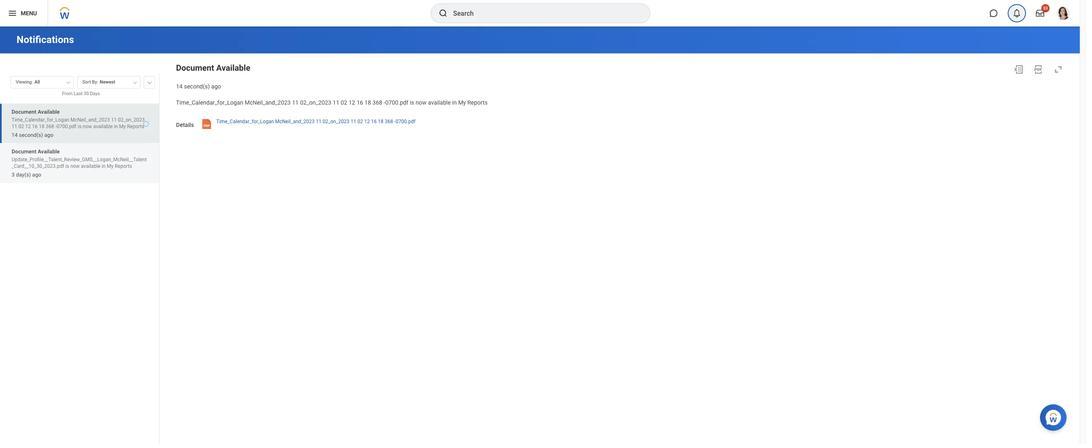 Task type: vqa. For each thing, say whether or not it's contained in the screenshot.
the middle My
yes



Task type: describe. For each thing, give the bounding box(es) containing it.
0 vertical spatial my
[[458, 99, 466, 106]]

ago inside 'document available' region
[[211, 83, 221, 90]]

sort
[[82, 80, 91, 85]]

12 for mcneil_and_2023 11 02_on_2023 11 02 12 16 18 368 -0700.pdf is now available in my reports
[[349, 99, 355, 106]]

18 inside document available time_calendar_for_logan mcneil_and_2023 11 02_on_2023 11 02 12 16 18 368 -0700.pdf is now available in my reports 14 second(s) ago
[[39, 124, 44, 130]]

inbox large image
[[1036, 9, 1044, 17]]

- for mcneil_and_2023 11 02_on_2023 11 02 12 16 18 368 -0700.pdf is now available in my reports
[[384, 99, 385, 106]]

update_profile__talent_review_gms__logan_mcneil__talent
[[12, 157, 147, 163]]

document for document available
[[176, 63, 214, 73]]

document for document available time_calendar_for_logan mcneil_and_2023 11 02_on_2023 11 02 12 16 18 368 -0700.pdf is now available in my reports 14 second(s) ago
[[12, 109, 36, 115]]

time_calendar_for_logan for time_calendar_for_logan mcneil_and_2023 11 02_on_2023 11 02 12 16 18 368 -0700.pdf is now available in my reports
[[176, 99, 243, 106]]

now inside document available time_calendar_for_logan mcneil_and_2023 11 02_on_2023 11 02 12 16 18 368 -0700.pdf is now available in my reports 14 second(s) ago
[[83, 124, 92, 130]]

time_calendar_for_logan mcneil_and_2023 11 02_on_2023 11 02 12 16 18 368 -0700.pdf is now available in my reports
[[176, 99, 488, 106]]

0 vertical spatial reports
[[468, 99, 488, 106]]

from last 30 days
[[62, 91, 100, 97]]

ago inside document available update_profile__talent_review_gms__logan_mcneil__talent _card__10_30_2023.pdf is now available in my reports 3 day(s) ago
[[32, 172, 41, 178]]

document for document available update_profile__talent_review_gms__logan_mcneil__talent _card__10_30_2023.pdf is now available in my reports 3 day(s) ago
[[12, 149, 36, 155]]

tab panel inside 'notifications' main content
[[0, 73, 159, 445]]

18 for time_calendar_for_logan mcneil_and_2023 11 02_on_2023 11 02 12 16 18 368 -0700.pdf
[[378, 119, 384, 125]]

02 for mcneil_and_2023 11 02_on_2023 11 02 12 16 18 368 -0700.pdf is now available in my reports
[[341, 99, 347, 106]]

time_calendar_for_logan for time_calendar_for_logan mcneil_and_2023 11 02_on_2023 11 02 12 16 18 368 -0700.pdf
[[216, 119, 274, 125]]

mcneil_and_2023 for time_calendar_for_logan mcneil_and_2023 11 02_on_2023 11 02 12 16 18 368 -0700.pdf
[[275, 119, 315, 125]]

available for document available update_profile__talent_review_gms__logan_mcneil__talent _card__10_30_2023.pdf is now available in my reports 3 day(s) ago
[[38, 149, 60, 155]]

document available update_profile__talent_review_gms__logan_mcneil__talent _card__10_30_2023.pdf is now available in my reports 3 day(s) ago
[[12, 149, 147, 178]]

0 horizontal spatial notifications element
[[1006, 4, 1029, 22]]

Search Workday  search field
[[453, 4, 633, 22]]

my inside document available update_profile__talent_review_gms__logan_mcneil__talent _card__10_30_2023.pdf is now available in my reports 3 day(s) ago
[[107, 164, 114, 170]]

now inside document available update_profile__talent_review_gms__logan_mcneil__talent _card__10_30_2023.pdf is now available in my reports 3 day(s) ago
[[70, 164, 80, 170]]

in inside document available time_calendar_for_logan mcneil_and_2023 11 02_on_2023 11 02 12 16 18 368 -0700.pdf is now available in my reports 14 second(s) ago
[[114, 124, 118, 130]]

2 horizontal spatial now
[[416, 99, 427, 106]]

18 for time_calendar_for_logan mcneil_and_2023 11 02_on_2023 11 02 12 16 18 368 -0700.pdf is now available in my reports
[[365, 99, 371, 106]]

is inside document available time_calendar_for_logan mcneil_and_2023 11 02_on_2023 11 02 12 16 18 368 -0700.pdf is now available in my reports 14 second(s) ago
[[78, 124, 81, 130]]

16 for mcneil_and_2023 11 02_on_2023 11 02 12 16 18 368 -0700.pdf is now available in my reports
[[357, 99, 363, 106]]

- for mcneil_and_2023 11 02_on_2023 11 02 12 16 18 368 -0700.pdf
[[394, 119, 396, 125]]

justify image
[[7, 8, 17, 18]]

viewing:
[[16, 80, 33, 85]]

0700.pdf for mcneil_and_2023 11 02_on_2023 11 02 12 16 18 368 -0700.pdf is now available in my reports
[[385, 99, 408, 106]]

is inside document available update_profile__talent_review_gms__logan_mcneil__talent _card__10_30_2023.pdf is now available in my reports 3 day(s) ago
[[65, 164, 69, 170]]

368 inside document available time_calendar_for_logan mcneil_and_2023 11 02_on_2023 11 02 12 16 18 368 -0700.pdf is now available in my reports 14 second(s) ago
[[46, 124, 54, 130]]

document available time_calendar_for_logan mcneil_and_2023 11 02_on_2023 11 02 12 16 18 368 -0700.pdf is now available in my reports 14 second(s) ago
[[12, 109, 145, 138]]

reports inside document available update_profile__talent_review_gms__logan_mcneil__talent _card__10_30_2023.pdf is now available in my reports 3 day(s) ago
[[115, 164, 132, 170]]

menu button
[[0, 0, 48, 27]]

sort by: newest
[[82, 80, 115, 85]]

inbox items list box
[[0, 103, 159, 445]]

0 vertical spatial available
[[428, 99, 451, 106]]

days
[[90, 91, 100, 97]]

notifications large image
[[1013, 9, 1021, 17]]

fullscreen image
[[1054, 65, 1064, 75]]

reports inside document available time_calendar_for_logan mcneil_and_2023 11 02_on_2023 11 02 12 16 18 368 -0700.pdf is now available in my reports 14 second(s) ago
[[127, 124, 144, 130]]

12 inside document available time_calendar_for_logan mcneil_and_2023 11 02_on_2023 11 02 12 16 18 368 -0700.pdf is now available in my reports 14 second(s) ago
[[25, 124, 31, 130]]

my inside document available time_calendar_for_logan mcneil_and_2023 11 02_on_2023 11 02 12 16 18 368 -0700.pdf is now available in my reports 14 second(s) ago
[[119, 124, 126, 130]]

day(s)
[[16, 172, 31, 178]]

document available region
[[176, 61, 1067, 91]]

33 button
[[1031, 4, 1050, 22]]

02_on_2023 inside document available time_calendar_for_logan mcneil_and_2023 11 02_on_2023 11 02 12 16 18 368 -0700.pdf is now available in my reports 14 second(s) ago
[[118, 117, 145, 123]]

2 horizontal spatial in
[[452, 99, 457, 106]]



Task type: locate. For each thing, give the bounding box(es) containing it.
is
[[410, 99, 414, 106], [78, 124, 81, 130], [65, 164, 69, 170]]

-
[[384, 99, 385, 106], [394, 119, 396, 125], [55, 124, 57, 130]]

1 vertical spatial reports
[[127, 124, 144, 130]]

time_calendar_for_logan inside document available time_calendar_for_logan mcneil_and_2023 11 02_on_2023 11 02 12 16 18 368 -0700.pdf is now available in my reports 14 second(s) ago
[[12, 117, 69, 123]]

now
[[416, 99, 427, 106], [83, 124, 92, 130], [70, 164, 80, 170]]

mcneil_and_2023
[[245, 99, 291, 106], [70, 117, 110, 123], [275, 119, 315, 125]]

1 vertical spatial now
[[83, 124, 92, 130]]

notifications main content
[[0, 27, 1080, 445]]

tab panel
[[0, 73, 159, 445]]

details
[[176, 122, 194, 128]]

ago
[[211, 83, 221, 90], [44, 132, 53, 138], [32, 172, 41, 178]]

document inside region
[[176, 63, 214, 73]]

1 horizontal spatial notifications element
[[1061, 17, 1068, 23]]

second(s) inside document available time_calendar_for_logan mcneil_and_2023 11 02_on_2023 11 02 12 16 18 368 -0700.pdf is now available in my reports 14 second(s) ago
[[19, 132, 43, 138]]

notifications element
[[1006, 4, 1029, 22], [1061, 17, 1068, 23]]

1 horizontal spatial now
[[83, 124, 92, 130]]

2 vertical spatial available
[[81, 164, 100, 170]]

0 vertical spatial available
[[216, 63, 250, 73]]

available inside document available time_calendar_for_logan mcneil_and_2023 11 02_on_2023 11 02 12 16 18 368 -0700.pdf is now available in my reports 14 second(s) ago
[[38, 109, 60, 115]]

1 horizontal spatial 02
[[341, 99, 347, 106]]

1 vertical spatial 14
[[12, 132, 18, 138]]

14 second(s) ago
[[176, 83, 221, 90]]

2 vertical spatial is
[[65, 164, 69, 170]]

0700.pdf
[[385, 99, 408, 106], [396, 119, 416, 125], [57, 124, 76, 130]]

viewing: all
[[16, 80, 40, 85]]

1 vertical spatial in
[[114, 124, 118, 130]]

16 for mcneil_and_2023 11 02_on_2023 11 02 12 16 18 368 -0700.pdf
[[371, 119, 377, 125]]

0 vertical spatial in
[[452, 99, 457, 106]]

0 horizontal spatial 16
[[32, 124, 38, 130]]

0 vertical spatial document
[[176, 63, 214, 73]]

1 horizontal spatial ago
[[44, 132, 53, 138]]

0 horizontal spatial in
[[102, 164, 106, 170]]

12 up _card__10_30_2023.pdf
[[25, 124, 31, 130]]

second(s) down document available
[[184, 83, 210, 90]]

ago down _card__10_30_2023.pdf
[[32, 172, 41, 178]]

1 horizontal spatial my
[[119, 124, 126, 130]]

mcneil_and_2023 inside document available time_calendar_for_logan mcneil_and_2023 11 02_on_2023 11 02 12 16 18 368 -0700.pdf is now available in my reports 14 second(s) ago
[[70, 117, 110, 123]]

- inside document available time_calendar_for_logan mcneil_and_2023 11 02_on_2023 11 02 12 16 18 368 -0700.pdf is now available in my reports 14 second(s) ago
[[55, 124, 57, 130]]

2 horizontal spatial 12
[[364, 119, 370, 125]]

0 horizontal spatial now
[[70, 164, 80, 170]]

12 up the time_calendar_for_logan mcneil_and_2023 11 02_on_2023 11 02 12 16 18 368 -0700.pdf
[[349, 99, 355, 106]]

2 horizontal spatial my
[[458, 99, 466, 106]]

document available
[[176, 63, 250, 73]]

0 horizontal spatial 18
[[39, 124, 44, 130]]

14 right more icon
[[176, 83, 183, 90]]

document inside document available update_profile__talent_review_gms__logan_mcneil__talent _card__10_30_2023.pdf is now available in my reports 3 day(s) ago
[[12, 149, 36, 155]]

available for document available
[[216, 63, 250, 73]]

second(s)
[[184, 83, 210, 90], [19, 132, 43, 138]]

12
[[349, 99, 355, 106], [364, 119, 370, 125], [25, 124, 31, 130]]

368
[[373, 99, 382, 106], [385, 119, 393, 125], [46, 124, 54, 130]]

02 for mcneil_and_2023 11 02_on_2023 11 02 12 16 18 368 -0700.pdf
[[358, 119, 363, 125]]

3
[[12, 172, 15, 178]]

available up _card__10_30_2023.pdf
[[38, 149, 60, 155]]

12 for mcneil_and_2023 11 02_on_2023 11 02 12 16 18 368 -0700.pdf
[[364, 119, 370, 125]]

0 horizontal spatial -
[[55, 124, 57, 130]]

all
[[35, 80, 40, 85]]

newest
[[100, 80, 115, 85]]

in inside document available update_profile__talent_review_gms__logan_mcneil__talent _card__10_30_2023.pdf is now available in my reports 3 day(s) ago
[[102, 164, 106, 170]]

2 horizontal spatial -
[[394, 119, 396, 125]]

in
[[452, 99, 457, 106], [114, 124, 118, 130], [102, 164, 106, 170]]

2 vertical spatial available
[[38, 149, 60, 155]]

2 vertical spatial now
[[70, 164, 80, 170]]

14 up _card__10_30_2023.pdf
[[12, 132, 18, 138]]

available inside document available update_profile__talent_review_gms__logan_mcneil__talent _card__10_30_2023.pdf is now available in my reports 3 day(s) ago
[[81, 164, 100, 170]]

2 horizontal spatial 18
[[378, 119, 384, 125]]

0 vertical spatial second(s)
[[184, 83, 210, 90]]

0 horizontal spatial 12
[[25, 124, 31, 130]]

1 vertical spatial available
[[38, 109, 60, 115]]

1 vertical spatial ago
[[44, 132, 53, 138]]

1 vertical spatial is
[[78, 124, 81, 130]]

tab panel containing document available
[[0, 73, 159, 445]]

2 horizontal spatial 368
[[385, 119, 393, 125]]

0700.pdf for mcneil_and_2023 11 02_on_2023 11 02 12 16 18 368 -0700.pdf
[[396, 119, 416, 125]]

notifications element left inbox large image
[[1006, 4, 1029, 22]]

2 vertical spatial my
[[107, 164, 114, 170]]

2 horizontal spatial ago
[[211, 83, 221, 90]]

_card__10_30_2023.pdf
[[12, 164, 64, 170]]

second(s) inside 'document available' region
[[184, 83, 210, 90]]

16
[[357, 99, 363, 106], [371, 119, 377, 125], [32, 124, 38, 130]]

0 horizontal spatial 368
[[46, 124, 54, 130]]

02_on_2023
[[300, 99, 331, 106], [118, 117, 145, 123], [323, 119, 350, 125]]

available down the all
[[38, 109, 60, 115]]

30
[[84, 91, 89, 97]]

1 horizontal spatial 18
[[365, 99, 371, 106]]

ago down document available
[[211, 83, 221, 90]]

0 vertical spatial now
[[416, 99, 427, 106]]

0 vertical spatial ago
[[211, 83, 221, 90]]

more image
[[147, 80, 152, 84]]

14 inside document available time_calendar_for_logan mcneil_and_2023 11 02_on_2023 11 02 12 16 18 368 -0700.pdf is now available in my reports 14 second(s) ago
[[12, 132, 18, 138]]

0 horizontal spatial is
[[65, 164, 69, 170]]

0 horizontal spatial 02
[[18, 124, 24, 130]]

33
[[1043, 6, 1048, 10]]

document inside document available time_calendar_for_logan mcneil_and_2023 11 02_on_2023 11 02 12 16 18 368 -0700.pdf is now available in my reports 14 second(s) ago
[[12, 109, 36, 115]]

workday assistant region
[[1040, 402, 1070, 432]]

export to excel image
[[1014, 65, 1024, 75]]

notifications element right 33 button
[[1061, 17, 1068, 23]]

available for document available time_calendar_for_logan mcneil_and_2023 11 02_on_2023 11 02 12 16 18 368 -0700.pdf is now available in my reports 14 second(s) ago
[[38, 109, 60, 115]]

second(s) up _card__10_30_2023.pdf
[[19, 132, 43, 138]]

2 vertical spatial ago
[[32, 172, 41, 178]]

view printable version (pdf) image
[[1034, 65, 1044, 75]]

14 inside 'document available' region
[[176, 83, 183, 90]]

from
[[62, 91, 73, 97]]

12 down time_calendar_for_logan mcneil_and_2023 11 02_on_2023 11 02 12 16 18 368 -0700.pdf is now available in my reports
[[364, 119, 370, 125]]

0 horizontal spatial ago
[[32, 172, 41, 178]]

available inside 'document available' region
[[216, 63, 250, 73]]

document up _card__10_30_2023.pdf
[[12, 149, 36, 155]]

available
[[428, 99, 451, 106], [93, 124, 113, 130], [81, 164, 100, 170]]

menu
[[21, 10, 37, 16]]

2 horizontal spatial 02
[[358, 119, 363, 125]]

2 vertical spatial reports
[[115, 164, 132, 170]]

0 vertical spatial 14
[[176, 83, 183, 90]]

2 vertical spatial in
[[102, 164, 106, 170]]

notifications
[[17, 34, 74, 46]]

1 vertical spatial document
[[12, 109, 36, 115]]

02 inside document available time_calendar_for_logan mcneil_and_2023 11 02_on_2023 11 02 12 16 18 368 -0700.pdf is now available in my reports 14 second(s) ago
[[18, 124, 24, 130]]

search image
[[438, 8, 448, 18]]

0 horizontal spatial 14
[[12, 132, 18, 138]]

available
[[216, 63, 250, 73], [38, 109, 60, 115], [38, 149, 60, 155]]

mcneil_and_2023 for time_calendar_for_logan mcneil_and_2023 11 02_on_2023 11 02 12 16 18 368 -0700.pdf is now available in my reports
[[245, 99, 291, 106]]

02_on_2023 for mcneil_and_2023 11 02_on_2023 11 02 12 16 18 368 -0700.pdf is now available in my reports
[[300, 99, 331, 106]]

02_on_2023 for mcneil_and_2023 11 02_on_2023 11 02 12 16 18 368 -0700.pdf
[[323, 119, 350, 125]]

14
[[176, 83, 183, 90], [12, 132, 18, 138]]

2 horizontal spatial is
[[410, 99, 414, 106]]

mark read image
[[143, 121, 149, 127]]

by:
[[92, 80, 98, 85]]

time_calendar_for_logan mcneil_and_2023 11 02_on_2023 11 02 12 16 18 368 -0700.pdf
[[216, 119, 416, 125]]

0 vertical spatial is
[[410, 99, 414, 106]]

last
[[74, 91, 83, 97]]

18
[[365, 99, 371, 106], [378, 119, 384, 125], [39, 124, 44, 130]]

1 horizontal spatial -
[[384, 99, 385, 106]]

document up 14 second(s) ago
[[176, 63, 214, 73]]

available up 14 second(s) ago
[[216, 63, 250, 73]]

profile logan mcneil image
[[1057, 7, 1070, 22]]

my
[[458, 99, 466, 106], [119, 124, 126, 130], [107, 164, 114, 170]]

1 vertical spatial available
[[93, 124, 113, 130]]

document
[[176, 63, 214, 73], [12, 109, 36, 115], [12, 149, 36, 155]]

02
[[341, 99, 347, 106], [358, 119, 363, 125], [18, 124, 24, 130]]

1 horizontal spatial in
[[114, 124, 118, 130]]

1 horizontal spatial 12
[[349, 99, 355, 106]]

368 for time_calendar_for_logan mcneil_and_2023 11 02_on_2023 11 02 12 16 18 368 -0700.pdf
[[385, 119, 393, 125]]

ago up _card__10_30_2023.pdf
[[44, 132, 53, 138]]

1 vertical spatial my
[[119, 124, 126, 130]]

16 inside document available time_calendar_for_logan mcneil_and_2023 11 02_on_2023 11 02 12 16 18 368 -0700.pdf is now available in my reports 14 second(s) ago
[[32, 124, 38, 130]]

available inside document available update_profile__talent_review_gms__logan_mcneil__talent _card__10_30_2023.pdf is now available in my reports 3 day(s) ago
[[38, 149, 60, 155]]

0 horizontal spatial second(s)
[[19, 132, 43, 138]]

1 horizontal spatial 16
[[357, 99, 363, 106]]

0 horizontal spatial my
[[107, 164, 114, 170]]

1 horizontal spatial 14
[[176, 83, 183, 90]]

368 for time_calendar_for_logan mcneil_and_2023 11 02_on_2023 11 02 12 16 18 368 -0700.pdf is now available in my reports
[[373, 99, 382, 106]]

2 horizontal spatial 16
[[371, 119, 377, 125]]

1 horizontal spatial second(s)
[[184, 83, 210, 90]]

ago inside document available time_calendar_for_logan mcneil_and_2023 11 02_on_2023 11 02 12 16 18 368 -0700.pdf is now available in my reports 14 second(s) ago
[[44, 132, 53, 138]]

2 vertical spatial document
[[12, 149, 36, 155]]

time_calendar_for_logan
[[176, 99, 243, 106], [12, 117, 69, 123], [216, 119, 274, 125]]

1 vertical spatial second(s)
[[19, 132, 43, 138]]

0700.pdf inside document available time_calendar_for_logan mcneil_and_2023 11 02_on_2023 11 02 12 16 18 368 -0700.pdf is now available in my reports 14 second(s) ago
[[57, 124, 76, 130]]

document down viewing:
[[12, 109, 36, 115]]

reports
[[468, 99, 488, 106], [127, 124, 144, 130], [115, 164, 132, 170]]

available inside document available time_calendar_for_logan mcneil_and_2023 11 02_on_2023 11 02 12 16 18 368 -0700.pdf is now available in my reports 14 second(s) ago
[[93, 124, 113, 130]]

11
[[292, 99, 299, 106], [333, 99, 339, 106], [111, 117, 117, 123], [316, 119, 321, 125], [351, 119, 356, 125], [12, 124, 17, 130]]

1 horizontal spatial is
[[78, 124, 81, 130]]

1 horizontal spatial 368
[[373, 99, 382, 106]]



